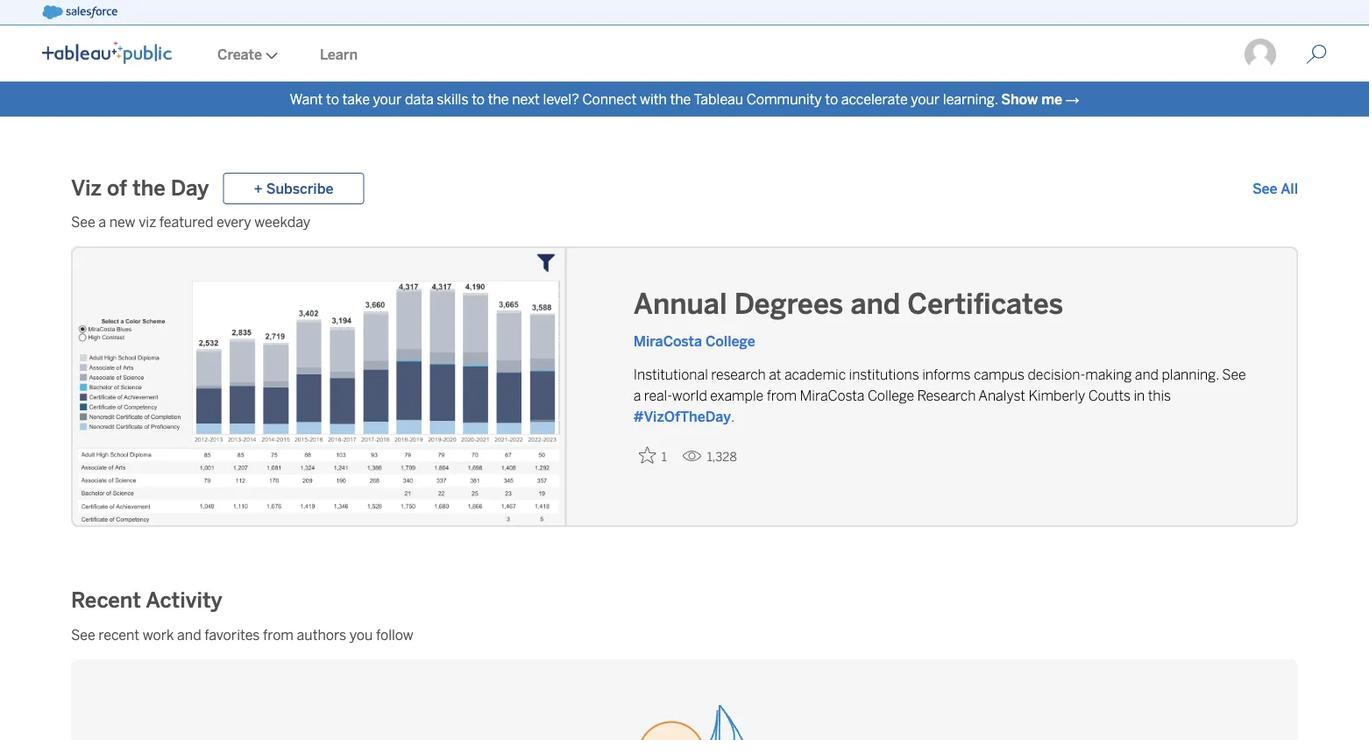 Task type: vqa. For each thing, say whether or not it's contained in the screenshot.
middle "The"
yes



Task type: locate. For each thing, give the bounding box(es) containing it.
take
[[342, 91, 370, 107]]

miracosta down academic
[[800, 387, 865, 404]]

authors
[[297, 627, 347, 643]]

1 vertical spatial from
[[263, 627, 294, 643]]

go to search image
[[1285, 44, 1349, 65]]

+ subscribe button
[[223, 173, 364, 204]]

a left real-
[[634, 387, 641, 404]]

1 vertical spatial college
[[868, 387, 915, 404]]

1 horizontal spatial from
[[767, 387, 797, 404]]

miracosta college
[[634, 333, 756, 349]]

create
[[217, 46, 262, 63]]

.
[[731, 408, 735, 425]]

viz
[[139, 214, 156, 230]]

from down 'at'
[[767, 387, 797, 404]]

and inside institutional research at academic institutions informs campus decision-making and planning. see a real-world example from miracosta college research analyst kimberly coutts in this #vizoftheday .
[[1135, 366, 1159, 383]]

this
[[1148, 387, 1172, 404]]

0 vertical spatial and
[[851, 288, 901, 321]]

from
[[767, 387, 797, 404], [263, 627, 294, 643]]

+ subscribe
[[254, 180, 334, 197]]

2 to from the left
[[472, 91, 485, 107]]

college
[[706, 333, 756, 349], [868, 387, 915, 404]]

and up institutions
[[851, 288, 901, 321]]

1 horizontal spatial miracosta
[[800, 387, 865, 404]]

your
[[373, 91, 402, 107], [911, 91, 940, 107]]

2 horizontal spatial to
[[825, 91, 838, 107]]

show me link
[[1002, 91, 1063, 107]]

0 vertical spatial from
[[767, 387, 797, 404]]

to left the accelerate at the right top
[[825, 91, 838, 107]]

a left new
[[98, 214, 106, 230]]

viz of the day heading
[[71, 174, 209, 203]]

0 horizontal spatial to
[[326, 91, 339, 107]]

to right skills
[[472, 91, 485, 107]]

decision-
[[1028, 366, 1086, 383]]

0 vertical spatial a
[[98, 214, 106, 230]]

see left all
[[1253, 180, 1278, 197]]

follow
[[376, 627, 414, 643]]

1 horizontal spatial college
[[868, 387, 915, 404]]

informs
[[923, 366, 971, 383]]

see left recent
[[71, 627, 95, 643]]

1 horizontal spatial a
[[634, 387, 641, 404]]

kimberly
[[1029, 387, 1086, 404]]

see all link
[[1253, 178, 1299, 199]]

0 horizontal spatial and
[[177, 627, 201, 643]]

salesforce logo image
[[42, 5, 117, 19]]

learning.
[[943, 91, 998, 107]]

from left authors
[[263, 627, 294, 643]]

see a new viz featured every weekday
[[71, 214, 311, 230]]

work
[[143, 627, 174, 643]]

and up in
[[1135, 366, 1159, 383]]

certificates
[[908, 288, 1064, 321]]

the
[[488, 91, 509, 107], [670, 91, 691, 107], [132, 176, 165, 201]]

see all
[[1253, 180, 1299, 197]]

1 horizontal spatial your
[[911, 91, 940, 107]]

and right work
[[177, 627, 201, 643]]

0 horizontal spatial from
[[263, 627, 294, 643]]

level?
[[543, 91, 579, 107]]

to left take in the top of the page
[[326, 91, 339, 107]]

see recent work and favorites from authors you follow element
[[71, 624, 1299, 645]]

want to take your data skills to the next level? connect with the tableau community to accelerate your learning. show me →
[[290, 91, 1080, 107]]

miracosta up institutional
[[634, 333, 702, 349]]

college inside institutional research at academic institutions informs campus decision-making and planning. see a real-world example from miracosta college research analyst kimberly coutts in this #vizoftheday .
[[868, 387, 915, 404]]

the inside heading
[[132, 176, 165, 201]]

the right the of at the top of page
[[132, 176, 165, 201]]

see right planning.
[[1223, 366, 1247, 383]]

a
[[98, 214, 106, 230], [634, 387, 641, 404]]

see for see a new viz featured every weekday
[[71, 214, 95, 230]]

0 vertical spatial college
[[706, 333, 756, 349]]

your left learning.
[[911, 91, 940, 107]]

college up the research
[[706, 333, 756, 349]]

0 horizontal spatial a
[[98, 214, 106, 230]]

coutts
[[1089, 387, 1131, 404]]

tableau
[[694, 91, 744, 107]]

2 horizontal spatial and
[[1135, 366, 1159, 383]]

see down viz
[[71, 214, 95, 230]]

campus
[[974, 366, 1025, 383]]

1,328
[[707, 450, 737, 464]]

0 vertical spatial miracosta
[[634, 333, 702, 349]]

1,328 views element
[[676, 443, 744, 471]]

+
[[254, 180, 263, 197]]

0 horizontal spatial college
[[706, 333, 756, 349]]

connect
[[583, 91, 637, 107]]

with
[[640, 91, 667, 107]]

research
[[711, 366, 766, 383]]

1 to from the left
[[326, 91, 339, 107]]

to
[[326, 91, 339, 107], [472, 91, 485, 107], [825, 91, 838, 107]]

your right take in the top of the page
[[373, 91, 402, 107]]

3 to from the left
[[825, 91, 838, 107]]

institutional
[[634, 366, 708, 383]]

annual degrees and certificates
[[634, 288, 1064, 321]]

college down institutions
[[868, 387, 915, 404]]

0 horizontal spatial the
[[132, 176, 165, 201]]

1 vertical spatial a
[[634, 387, 641, 404]]

new
[[109, 214, 135, 230]]

and
[[851, 288, 901, 321], [1135, 366, 1159, 383], [177, 627, 201, 643]]

in
[[1134, 387, 1145, 404]]

0 horizontal spatial your
[[373, 91, 402, 107]]

1 horizontal spatial to
[[472, 91, 485, 107]]

1 vertical spatial miracosta
[[800, 387, 865, 404]]

the left next
[[488, 91, 509, 107]]

1 your from the left
[[373, 91, 402, 107]]

annual
[[634, 288, 727, 321]]

community
[[747, 91, 822, 107]]

at
[[769, 366, 782, 383]]

the right "with"
[[670, 91, 691, 107]]

1 horizontal spatial the
[[488, 91, 509, 107]]

next
[[512, 91, 540, 107]]

0 horizontal spatial miracosta
[[634, 333, 702, 349]]

learn
[[320, 46, 358, 63]]

real-
[[644, 387, 672, 404]]

see
[[1253, 180, 1278, 197], [71, 214, 95, 230], [1223, 366, 1247, 383], [71, 627, 95, 643]]

miracosta
[[634, 333, 702, 349], [800, 387, 865, 404]]

from inside institutional research at academic institutions informs campus decision-making and planning. see a real-world example from miracosta college research analyst kimberly coutts in this #vizoftheday .
[[767, 387, 797, 404]]

1 vertical spatial and
[[1135, 366, 1159, 383]]

see inside institutional research at academic institutions informs campus decision-making and planning. see a real-world example from miracosta college research analyst kimberly coutts in this #vizoftheday .
[[1223, 366, 1247, 383]]

institutions
[[849, 366, 920, 383]]



Task type: describe. For each thing, give the bounding box(es) containing it.
learn link
[[299, 27, 379, 82]]

of
[[107, 176, 127, 201]]

see for see recent work and favorites from authors you follow
[[71, 627, 95, 643]]

featured
[[159, 214, 213, 230]]

a inside institutional research at academic institutions informs campus decision-making and planning. see a real-world example from miracosta college research analyst kimberly coutts in this #vizoftheday .
[[634, 387, 641, 404]]

see all viz of the day element
[[1253, 178, 1299, 199]]

miracosta inside institutional research at academic institutions informs campus decision-making and planning. see a real-world example from miracosta college research analyst kimberly coutts in this #vizoftheday .
[[800, 387, 865, 404]]

create button
[[196, 27, 299, 82]]

making
[[1086, 366, 1132, 383]]

want
[[290, 91, 323, 107]]

viz of the day
[[71, 176, 209, 201]]

#vizoftheday
[[634, 408, 731, 425]]

viz
[[71, 176, 102, 201]]

→
[[1066, 91, 1080, 107]]

accelerate
[[842, 91, 908, 107]]

recent activity
[[71, 587, 222, 612]]

you
[[350, 627, 373, 643]]

recent
[[71, 587, 141, 612]]

me
[[1042, 91, 1063, 107]]

analyst
[[979, 387, 1026, 404]]

annual degrees and certificates link
[[634, 285, 1248, 324]]

2 your from the left
[[911, 91, 940, 107]]

see a new viz featured every weekday element
[[71, 211, 1299, 232]]

recent activity heading
[[71, 586, 222, 614]]

see for see all
[[1253, 180, 1278, 197]]

world
[[672, 387, 707, 404]]

Add Favorite button
[[634, 441, 676, 470]]

2 vertical spatial and
[[177, 627, 201, 643]]

activity
[[146, 587, 222, 612]]

every
[[217, 214, 251, 230]]

see recent work and favorites from authors you follow
[[71, 627, 414, 643]]

example
[[710, 387, 764, 404]]

planning.
[[1162, 366, 1220, 383]]

all
[[1281, 180, 1299, 197]]

research
[[918, 387, 976, 404]]

institutional research at academic institutions informs campus decision-making and planning. see a real-world example from miracosta college research analyst kimberly coutts in this #vizoftheday .
[[634, 366, 1247, 425]]

miracosta college link
[[634, 333, 756, 349]]

1 horizontal spatial and
[[851, 288, 901, 321]]

data
[[405, 91, 434, 107]]

degrees
[[734, 288, 844, 321]]

skills
[[437, 91, 469, 107]]

logo image
[[42, 41, 172, 64]]

academic
[[785, 366, 846, 383]]

#vizoftheday link
[[634, 408, 731, 425]]

weekday
[[255, 214, 311, 230]]

recent
[[98, 627, 140, 643]]

subscribe
[[266, 180, 334, 197]]

day
[[171, 176, 209, 201]]

john.smith1494 image
[[1243, 37, 1278, 72]]

2 horizontal spatial the
[[670, 91, 691, 107]]

show
[[1002, 91, 1038, 107]]

favorites
[[205, 627, 260, 643]]

1
[[662, 450, 667, 464]]



